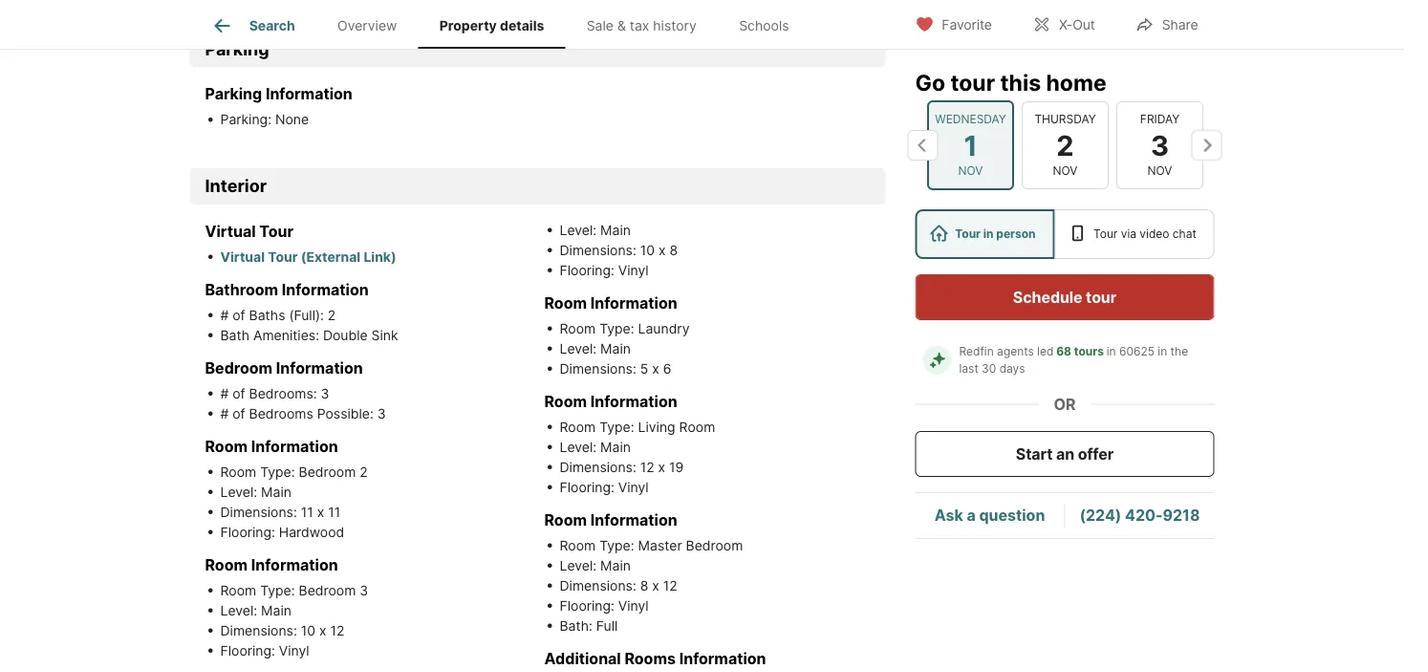 Task type: locate. For each thing, give the bounding box(es) containing it.
main for room information room type: bedroom 2 level: main dimensions: 11 x 11 flooring: hardwood
[[261, 484, 292, 500]]

information up none
[[266, 85, 353, 104]]

thursday
[[1034, 112, 1096, 126]]

interior
[[205, 176, 267, 197]]

nov down friday
[[1147, 164, 1172, 178]]

1 horizontal spatial 10
[[640, 242, 655, 258]]

2 horizontal spatial 2
[[1056, 128, 1074, 162]]

information down bedrooms on the left bottom of page
[[251, 437, 338, 456]]

0 vertical spatial 12
[[640, 459, 655, 475]]

nov
[[958, 164, 983, 178], [1053, 164, 1078, 178], [1147, 164, 1172, 178]]

in right tours
[[1107, 345, 1116, 359]]

#
[[220, 307, 229, 323], [220, 386, 229, 402], [220, 406, 229, 422]]

information inside bathroom information # of baths (full): 2 bath amenities: double sink
[[282, 280, 369, 299]]

information up master
[[591, 511, 678, 529]]

of left bedrooms:
[[233, 386, 245, 402]]

1 horizontal spatial tour
[[1086, 288, 1117, 306]]

main inside room information room type: living room level: main dimensions: 12 x 19 flooring: vinyl
[[601, 439, 631, 455]]

master
[[638, 538, 682, 554]]

0 vertical spatial of
[[233, 307, 245, 323]]

2 inside room information room type: bedroom 2 level: main dimensions: 11 x 11 flooring: hardwood
[[360, 464, 368, 480]]

vinyl inside room information room type: living room level: main dimensions: 12 x 19 flooring: vinyl
[[618, 479, 649, 496]]

in the last 30 days
[[959, 345, 1192, 376]]

# up bath
[[220, 307, 229, 323]]

information up living
[[591, 392, 678, 411]]

type: inside "room information room type: master bedroom level: main dimensions: 8 x 12 flooring: vinyl bath: full"
[[600, 538, 635, 554]]

flooring: inside room information room type: bedroom 2 level: main dimensions: 11 x 11 flooring: hardwood
[[220, 524, 275, 540]]

level: inside "room information room type: master bedroom level: main dimensions: 8 x 12 flooring: vinyl bath: full"
[[560, 558, 597, 574]]

main
[[601, 222, 631, 238], [601, 341, 631, 357], [601, 439, 631, 455], [261, 484, 292, 500], [601, 558, 631, 574], [261, 603, 292, 619]]

vinyl for room information room type: living room level: main dimensions: 12 x 19 flooring: vinyl
[[618, 479, 649, 496]]

3
[[1151, 128, 1169, 162], [321, 386, 329, 402], [377, 406, 386, 422], [360, 583, 368, 599]]

next image
[[1192, 130, 1222, 161]]

# inside bathroom information # of baths (full): 2 bath amenities: double sink
[[220, 307, 229, 323]]

nov for 2
[[1053, 164, 1078, 178]]

tour via video chat
[[1094, 227, 1197, 241]]

8 up laundry
[[670, 242, 678, 258]]

2 horizontal spatial in
[[1158, 345, 1168, 359]]

bedroom inside bedroom information # of bedrooms: 3 # of bedrooms possible: 3
[[205, 359, 273, 377]]

2 horizontal spatial 12
[[663, 578, 678, 594]]

type: down bedrooms on the left bottom of page
[[260, 464, 295, 480]]

virtual tour virtual tour (external link)
[[205, 222, 397, 265]]

in inside option
[[984, 227, 994, 241]]

vinyl inside 'room information room type: bedroom 3 level: main dimensions: 10 x 12 flooring: vinyl'
[[279, 643, 309, 659]]

12 inside room information room type: living room level: main dimensions: 12 x 19 flooring: vinyl
[[640, 459, 655, 475]]

share button
[[1119, 4, 1215, 44]]

level: inside room information room type: bedroom 2 level: main dimensions: 11 x 11 flooring: hardwood
[[220, 484, 257, 500]]

type: left laundry
[[600, 321, 635, 337]]

nov inside thursday 2 nov
[[1053, 164, 1078, 178]]

type: inside room information room type: bedroom 2 level: main dimensions: 11 x 11 flooring: hardwood
[[260, 464, 295, 480]]

8 down master
[[640, 578, 649, 594]]

person
[[997, 227, 1036, 241]]

x for room information room type: bedroom 2 level: main dimensions: 11 x 11 flooring: hardwood
[[317, 504, 324, 520]]

1 vertical spatial 10
[[301, 623, 315, 639]]

2 horizontal spatial nov
[[1147, 164, 1172, 178]]

x inside room information room type: bedroom 2 level: main dimensions: 11 x 11 flooring: hardwood
[[317, 504, 324, 520]]

2 down possible:
[[360, 464, 368, 480]]

level: inside room information room type: laundry level: main dimensions: 5 x 6
[[560, 341, 597, 357]]

level: for room information room type: bedroom 3 level: main dimensions: 10 x 12 flooring: vinyl
[[220, 603, 257, 619]]

main for room information room type: master bedroom level: main dimensions: 8 x 12 flooring: vinyl bath: full
[[601, 558, 631, 574]]

dimensions: inside 'room information room type: bedroom 3 level: main dimensions: 10 x 12 flooring: vinyl'
[[220, 623, 297, 639]]

bedroom down possible:
[[299, 464, 356, 480]]

information inside "room information room type: master bedroom level: main dimensions: 8 x 12 flooring: vinyl bath: full"
[[591, 511, 678, 529]]

information up (full):
[[282, 280, 369, 299]]

tab list containing search
[[190, 0, 826, 49]]

of inside bathroom information # of baths (full): 2 bath amenities: double sink
[[233, 307, 245, 323]]

bathroom information # of baths (full): 2 bath amenities: double sink
[[205, 280, 398, 344]]

11
[[301, 504, 313, 520], [328, 504, 341, 520]]

virtual
[[205, 222, 256, 241], [220, 249, 265, 265]]

main inside level: main dimensions: 10 x 8 flooring: vinyl
[[601, 222, 631, 238]]

room information room type: bedroom 3 level: main dimensions: 10 x 12 flooring: vinyl
[[205, 556, 368, 659]]

previous image
[[908, 130, 938, 161]]

information inside bedroom information # of bedrooms: 3 # of bedrooms possible: 3
[[276, 359, 363, 377]]

2 vertical spatial 12
[[330, 623, 345, 639]]

12 for room information room type: master bedroom level: main dimensions: 8 x 12 flooring: vinyl bath: full
[[663, 578, 678, 594]]

additional
[[545, 649, 621, 668]]

1 horizontal spatial 2
[[360, 464, 368, 480]]

1 horizontal spatial 12
[[640, 459, 655, 475]]

0 vertical spatial tour
[[951, 69, 995, 96]]

hardwood
[[279, 524, 344, 540]]

bedroom down bath
[[205, 359, 273, 377]]

bathroom
[[205, 280, 278, 299]]

0 horizontal spatial in
[[984, 227, 994, 241]]

dimensions: inside room information room type: laundry level: main dimensions: 5 x 6
[[560, 361, 637, 377]]

level:
[[560, 222, 597, 238], [560, 341, 597, 357], [560, 439, 597, 455], [220, 484, 257, 500], [560, 558, 597, 574], [220, 603, 257, 619]]

tour in person option
[[916, 209, 1055, 259]]

nov down 1 at right
[[958, 164, 983, 178]]

2 vertical spatial 2
[[360, 464, 368, 480]]

0 vertical spatial 8
[[670, 242, 678, 258]]

nov inside wednesday 1 nov
[[958, 164, 983, 178]]

information for room information room type: laundry level: main dimensions: 5 x 6
[[591, 294, 678, 312]]

information for room information room type: bedroom 2 level: main dimensions: 11 x 11 flooring: hardwood
[[251, 437, 338, 456]]

12
[[640, 459, 655, 475], [663, 578, 678, 594], [330, 623, 345, 639]]

10
[[640, 242, 655, 258], [301, 623, 315, 639]]

room
[[545, 294, 587, 312], [560, 321, 596, 337], [545, 392, 587, 411], [560, 419, 596, 435], [679, 419, 715, 435], [205, 437, 248, 456], [220, 464, 256, 480], [545, 511, 587, 529], [560, 538, 596, 554], [205, 556, 248, 574], [220, 583, 256, 599]]

1 11 from the left
[[301, 504, 313, 520]]

share
[[1162, 17, 1199, 33]]

3 # from the top
[[220, 406, 229, 422]]

property details
[[440, 17, 544, 34]]

virtual down interior
[[205, 222, 256, 241]]

favorite
[[942, 17, 992, 33]]

main inside "room information room type: master bedroom level: main dimensions: 8 x 12 flooring: vinyl bath: full"
[[601, 558, 631, 574]]

start an offer button
[[916, 431, 1215, 477]]

information inside room information room type: living room level: main dimensions: 12 x 19 flooring: vinyl
[[591, 392, 678, 411]]

bedroom down hardwood
[[299, 583, 356, 599]]

0 horizontal spatial 10
[[301, 623, 315, 639]]

x inside 'room information room type: bedroom 3 level: main dimensions: 10 x 12 flooring: vinyl'
[[319, 623, 326, 639]]

laundry
[[638, 321, 690, 337]]

8 inside level: main dimensions: 10 x 8 flooring: vinyl
[[670, 242, 678, 258]]

bedroom right master
[[686, 538, 743, 554]]

1 # from the top
[[220, 307, 229, 323]]

schools
[[739, 17, 789, 34]]

1 vertical spatial tour
[[1086, 288, 1117, 306]]

go tour this home
[[916, 69, 1107, 96]]

2 11 from the left
[[328, 504, 341, 520]]

2 of from the top
[[233, 386, 245, 402]]

None button
[[927, 100, 1014, 190], [1022, 101, 1109, 189], [1116, 101, 1203, 189], [927, 100, 1014, 190], [1022, 101, 1109, 189], [1116, 101, 1203, 189]]

1 horizontal spatial nov
[[1053, 164, 1078, 178]]

of for bedroom
[[233, 386, 245, 402]]

in left person
[[984, 227, 994, 241]]

0 vertical spatial virtual
[[205, 222, 256, 241]]

0 horizontal spatial 11
[[301, 504, 313, 520]]

of
[[233, 307, 245, 323], [233, 386, 245, 402], [233, 406, 245, 422]]

information down double
[[276, 359, 363, 377]]

0 vertical spatial 10
[[640, 242, 655, 258]]

flooring: for room information room type: bedroom 3 level: main dimensions: 10 x 12 flooring: vinyl
[[220, 643, 275, 659]]

2 nov from the left
[[1053, 164, 1078, 178]]

parking up parking:
[[205, 85, 262, 104]]

of up bath
[[233, 307, 245, 323]]

information inside room information room type: laundry level: main dimensions: 5 x 6
[[591, 294, 678, 312]]

sink
[[372, 327, 398, 344]]

(224)
[[1080, 506, 1122, 525]]

1 vertical spatial 2
[[328, 307, 336, 323]]

type: for room information room type: living room level: main dimensions: 12 x 19 flooring: vinyl
[[600, 419, 635, 435]]

12 for room information room type: bedroom 3 level: main dimensions: 10 x 12 flooring: vinyl
[[330, 623, 345, 639]]

dimensions: for room information room type: master bedroom level: main dimensions: 8 x 12 flooring: vinyl bath: full
[[560, 578, 637, 594]]

0 vertical spatial parking
[[205, 39, 269, 60]]

12 inside "room information room type: master bedroom level: main dimensions: 8 x 12 flooring: vinyl bath: full"
[[663, 578, 678, 594]]

0 horizontal spatial 12
[[330, 623, 345, 639]]

# left bedrooms on the left bottom of page
[[220, 406, 229, 422]]

parking inside parking information parking: none
[[205, 85, 262, 104]]

information inside parking information parking: none
[[266, 85, 353, 104]]

12 inside 'room information room type: bedroom 3 level: main dimensions: 10 x 12 flooring: vinyl'
[[330, 623, 345, 639]]

1 nov from the left
[[958, 164, 983, 178]]

1 vertical spatial of
[[233, 386, 245, 402]]

of left bedrooms on the left bottom of page
[[233, 406, 245, 422]]

2 up double
[[328, 307, 336, 323]]

property
[[440, 17, 497, 34]]

dimensions: for room information room type: bedroom 2 level: main dimensions: 11 x 11 flooring: hardwood
[[220, 504, 297, 520]]

flooring: inside room information room type: living room level: main dimensions: 12 x 19 flooring: vinyl
[[560, 479, 615, 496]]

in left the
[[1158, 345, 1168, 359]]

start
[[1016, 445, 1053, 463]]

1 vertical spatial 12
[[663, 578, 678, 594]]

x inside room information room type: living room level: main dimensions: 12 x 19 flooring: vinyl
[[658, 459, 666, 475]]

2
[[1056, 128, 1074, 162], [328, 307, 336, 323], [360, 464, 368, 480]]

dimensions: inside room information room type: living room level: main dimensions: 12 x 19 flooring: vinyl
[[560, 459, 637, 475]]

nov inside friday 3 nov
[[1147, 164, 1172, 178]]

2 vertical spatial #
[[220, 406, 229, 422]]

tour up wednesday
[[951, 69, 995, 96]]

0 horizontal spatial tour
[[951, 69, 995, 96]]

(224) 420-9218
[[1080, 506, 1200, 525]]

bedrooms:
[[249, 386, 317, 402]]

level: for room information room type: living room level: main dimensions: 12 x 19 flooring: vinyl
[[560, 439, 597, 455]]

level: main dimensions: 10 x 8 flooring: vinyl
[[560, 222, 678, 278]]

type: down hardwood
[[260, 583, 295, 599]]

bedroom
[[205, 359, 273, 377], [299, 464, 356, 480], [686, 538, 743, 554], [299, 583, 356, 599]]

2 down thursday
[[1056, 128, 1074, 162]]

1 parking from the top
[[205, 39, 269, 60]]

in
[[984, 227, 994, 241], [1107, 345, 1116, 359], [1158, 345, 1168, 359]]

3 inside friday 3 nov
[[1151, 128, 1169, 162]]

1 vertical spatial 8
[[640, 578, 649, 594]]

0 horizontal spatial nov
[[958, 164, 983, 178]]

# for bedroom
[[220, 386, 229, 402]]

6
[[663, 361, 672, 377]]

list box
[[916, 209, 1215, 259]]

information inside room information room type: bedroom 2 level: main dimensions: 11 x 11 flooring: hardwood
[[251, 437, 338, 456]]

1 vertical spatial parking
[[205, 85, 262, 104]]

tour left person
[[955, 227, 981, 241]]

1 vertical spatial #
[[220, 386, 229, 402]]

information for room information room type: bedroom 3 level: main dimensions: 10 x 12 flooring: vinyl
[[251, 556, 338, 574]]

virtual up "bathroom"
[[220, 249, 265, 265]]

5
[[640, 361, 648, 377]]

information up laundry
[[591, 294, 678, 312]]

level: inside room information room type: living room level: main dimensions: 12 x 19 flooring: vinyl
[[560, 439, 597, 455]]

2 parking from the top
[[205, 85, 262, 104]]

x
[[659, 242, 666, 258], [652, 361, 659, 377], [658, 459, 666, 475], [317, 504, 324, 520], [652, 578, 660, 594], [319, 623, 326, 639]]

1 of from the top
[[233, 307, 245, 323]]

overview
[[338, 17, 397, 34]]

1 horizontal spatial 8
[[670, 242, 678, 258]]

flooring: inside "room information room type: master bedroom level: main dimensions: 8 x 12 flooring: vinyl bath: full"
[[560, 598, 615, 614]]

type: inside room information room type: living room level: main dimensions: 12 x 19 flooring: vinyl
[[600, 419, 635, 435]]

main inside room information room type: bedroom 2 level: main dimensions: 11 x 11 flooring: hardwood
[[261, 484, 292, 500]]

tour inside button
[[1086, 288, 1117, 306]]

2 # from the top
[[220, 386, 229, 402]]

2 inside thursday 2 nov
[[1056, 128, 1074, 162]]

nov for 3
[[1147, 164, 1172, 178]]

type: inside room information room type: laundry level: main dimensions: 5 x 6
[[600, 321, 635, 337]]

of for bathroom
[[233, 307, 245, 323]]

information for bedroom information # of bedrooms: 3 # of bedrooms possible: 3
[[276, 359, 363, 377]]

bedroom information # of bedrooms: 3 # of bedrooms possible: 3
[[205, 359, 386, 422]]

dimensions:
[[560, 242, 637, 258], [560, 361, 637, 377], [560, 459, 637, 475], [220, 504, 297, 520], [560, 578, 637, 594], [220, 623, 297, 639]]

tour right schedule
[[1086, 288, 1117, 306]]

information inside 'room information room type: bedroom 3 level: main dimensions: 10 x 12 flooring: vinyl'
[[251, 556, 338, 574]]

3 nov from the left
[[1147, 164, 1172, 178]]

parking down search 'link' at the left top of page
[[205, 39, 269, 60]]

level: inside 'room information room type: bedroom 3 level: main dimensions: 10 x 12 flooring: vinyl'
[[220, 603, 257, 619]]

0 vertical spatial 2
[[1056, 128, 1074, 162]]

0 vertical spatial #
[[220, 307, 229, 323]]

vinyl inside "room information room type: master bedroom level: main dimensions: 8 x 12 flooring: vinyl bath: full"
[[618, 598, 649, 614]]

2 vertical spatial of
[[233, 406, 245, 422]]

dimensions: inside room information room type: bedroom 2 level: main dimensions: 11 x 11 flooring: hardwood
[[220, 504, 297, 520]]

# left bedrooms:
[[220, 386, 229, 402]]

main inside 'room information room type: bedroom 3 level: main dimensions: 10 x 12 flooring: vinyl'
[[261, 603, 292, 619]]

days
[[1000, 362, 1026, 376]]

type: left master
[[600, 538, 635, 554]]

tab list
[[190, 0, 826, 49]]

parking
[[205, 39, 269, 60], [205, 85, 262, 104]]

bedrooms
[[249, 406, 313, 422]]

(full):
[[289, 307, 324, 323]]

tour
[[259, 222, 294, 241], [955, 227, 981, 241], [1094, 227, 1118, 241], [268, 249, 298, 265]]

1 horizontal spatial 11
[[328, 504, 341, 520]]

schedule tour button
[[916, 274, 1215, 320]]

0 horizontal spatial 8
[[640, 578, 649, 594]]

parking:
[[220, 112, 272, 128]]

parking for parking information parking: none
[[205, 85, 262, 104]]

type: left living
[[600, 419, 635, 435]]

flooring: inside 'room information room type: bedroom 3 level: main dimensions: 10 x 12 flooring: vinyl'
[[220, 643, 275, 659]]

dimensions: inside "room information room type: master bedroom level: main dimensions: 8 x 12 flooring: vinyl bath: full"
[[560, 578, 637, 594]]

x for room information room type: living room level: main dimensions: 12 x 19 flooring: vinyl
[[658, 459, 666, 475]]

type: inside 'room information room type: bedroom 3 level: main dimensions: 10 x 12 flooring: vinyl'
[[260, 583, 295, 599]]

information down hardwood
[[251, 556, 338, 574]]

nov for 1
[[958, 164, 983, 178]]

type:
[[600, 321, 635, 337], [600, 419, 635, 435], [260, 464, 295, 480], [600, 538, 635, 554], [260, 583, 295, 599]]

x-out button
[[1016, 4, 1112, 44]]

8
[[670, 242, 678, 258], [640, 578, 649, 594]]

x for room information room type: master bedroom level: main dimensions: 8 x 12 flooring: vinyl bath: full
[[652, 578, 660, 594]]

room information room type: living room level: main dimensions: 12 x 19 flooring: vinyl
[[545, 392, 715, 496]]

x inside "room information room type: master bedroom level: main dimensions: 8 x 12 flooring: vinyl bath: full"
[[652, 578, 660, 594]]

0 horizontal spatial 2
[[328, 307, 336, 323]]

nov down thursday
[[1053, 164, 1078, 178]]

type: for room information room type: laundry level: main dimensions: 5 x 6
[[600, 321, 635, 337]]

dimensions: for room information room type: living room level: main dimensions: 12 x 19 flooring: vinyl
[[560, 459, 637, 475]]

room information room type: laundry level: main dimensions: 5 x 6
[[545, 294, 690, 377]]



Task type: vqa. For each thing, say whether or not it's contained in the screenshot.


Task type: describe. For each thing, give the bounding box(es) containing it.
room information room type: bedroom 2 level: main dimensions: 11 x 11 flooring: hardwood
[[205, 437, 368, 540]]

information right rooms
[[680, 649, 766, 668]]

parking for parking
[[205, 39, 269, 60]]

type: for room information room type: bedroom 3 level: main dimensions: 10 x 12 flooring: vinyl
[[260, 583, 295, 599]]

level: for room information room type: bedroom 2 level: main dimensions: 11 x 11 flooring: hardwood
[[220, 484, 257, 500]]

redfin
[[959, 345, 994, 359]]

1
[[964, 128, 977, 162]]

x-
[[1059, 17, 1073, 33]]

or
[[1054, 395, 1076, 414]]

friday
[[1140, 112, 1180, 126]]

schedule tour
[[1013, 288, 1117, 306]]

virtual tour (external link) link
[[220, 249, 397, 265]]

redfin agents led 68 tours in 60625
[[959, 345, 1155, 359]]

home
[[1046, 69, 1107, 96]]

10 inside 'room information room type: bedroom 3 level: main dimensions: 10 x 12 flooring: vinyl'
[[301, 623, 315, 639]]

schools tab
[[718, 3, 811, 49]]

an
[[1057, 445, 1075, 463]]

68
[[1057, 345, 1072, 359]]

full
[[596, 618, 618, 634]]

a
[[967, 506, 976, 525]]

sale
[[587, 17, 614, 34]]

question
[[979, 506, 1045, 525]]

10 inside level: main dimensions: 10 x 8 flooring: vinyl
[[640, 242, 655, 258]]

x inside room information room type: laundry level: main dimensions: 5 x 6
[[652, 361, 659, 377]]

tour in person
[[955, 227, 1036, 241]]

last
[[959, 362, 979, 376]]

in inside in the last 30 days
[[1158, 345, 1168, 359]]

possible:
[[317, 406, 374, 422]]

type: for room information room type: bedroom 2 level: main dimensions: 11 x 11 flooring: hardwood
[[260, 464, 295, 480]]

19
[[669, 459, 684, 475]]

list box containing tour in person
[[916, 209, 1215, 259]]

type: for room information room type: master bedroom level: main dimensions: 8 x 12 flooring: vinyl bath: full
[[600, 538, 635, 554]]

60625
[[1120, 345, 1155, 359]]

baths
[[249, 307, 285, 323]]

tour up virtual tour (external link) link on the left
[[259, 222, 294, 241]]

&
[[618, 17, 626, 34]]

main for room information room type: bedroom 3 level: main dimensions: 10 x 12 flooring: vinyl
[[261, 603, 292, 619]]

tour for schedule
[[1086, 288, 1117, 306]]

tours
[[1075, 345, 1104, 359]]

x-out
[[1059, 17, 1096, 33]]

additional rooms information
[[545, 649, 766, 668]]

favorite button
[[899, 4, 1009, 44]]

bedroom inside "room information room type: master bedroom level: main dimensions: 8 x 12 flooring: vinyl bath: full"
[[686, 538, 743, 554]]

3 inside 'room information room type: bedroom 3 level: main dimensions: 10 x 12 flooring: vinyl'
[[360, 583, 368, 599]]

living
[[638, 419, 676, 435]]

thursday 2 nov
[[1034, 112, 1096, 178]]

1 horizontal spatial in
[[1107, 345, 1116, 359]]

level: inside level: main dimensions: 10 x 8 flooring: vinyl
[[560, 222, 597, 238]]

chat
[[1173, 227, 1197, 241]]

overview tab
[[316, 3, 418, 49]]

amenities:
[[253, 327, 319, 344]]

information for room information room type: living room level: main dimensions: 12 x 19 flooring: vinyl
[[591, 392, 678, 411]]

double
[[323, 327, 368, 344]]

# for bathroom
[[220, 307, 229, 323]]

offer
[[1078, 445, 1114, 463]]

9218
[[1163, 506, 1200, 525]]

sale & tax history
[[587, 17, 697, 34]]

search link
[[211, 14, 295, 37]]

ask a question link
[[935, 506, 1045, 525]]

flooring: inside level: main dimensions: 10 x 8 flooring: vinyl
[[560, 262, 615, 278]]

ask
[[935, 506, 964, 525]]

search
[[249, 17, 295, 34]]

(external
[[301, 249, 361, 265]]

level: for room information room type: master bedroom level: main dimensions: 8 x 12 flooring: vinyl bath: full
[[560, 558, 597, 574]]

out
[[1073, 17, 1096, 33]]

information for room information room type: master bedroom level: main dimensions: 8 x 12 flooring: vinyl bath: full
[[591, 511, 678, 529]]

none
[[275, 112, 309, 128]]

parking information parking: none
[[205, 85, 353, 128]]

information for parking information parking: none
[[266, 85, 353, 104]]

link)
[[364, 249, 397, 265]]

rooms
[[625, 649, 676, 668]]

420-
[[1125, 506, 1163, 525]]

schedule
[[1013, 288, 1083, 306]]

2 inside bathroom information # of baths (full): 2 bath amenities: double sink
[[328, 307, 336, 323]]

tax
[[630, 17, 650, 34]]

vinyl for room information room type: master bedroom level: main dimensions: 8 x 12 flooring: vinyl bath: full
[[618, 598, 649, 614]]

8 inside "room information room type: master bedroom level: main dimensions: 8 x 12 flooring: vinyl bath: full"
[[640, 578, 649, 594]]

start an offer
[[1016, 445, 1114, 463]]

tour left via on the right of page
[[1094, 227, 1118, 241]]

dimensions: inside level: main dimensions: 10 x 8 flooring: vinyl
[[560, 242, 637, 258]]

flooring: for room information room type: bedroom 2 level: main dimensions: 11 x 11 flooring: hardwood
[[220, 524, 275, 540]]

tour for go
[[951, 69, 995, 96]]

sale & tax history tab
[[566, 3, 718, 49]]

wednesday
[[935, 112, 1006, 126]]

main inside room information room type: laundry level: main dimensions: 5 x 6
[[601, 341, 631, 357]]

tour via video chat option
[[1055, 209, 1215, 259]]

1 vertical spatial virtual
[[220, 249, 265, 265]]

information for bathroom information # of baths (full): 2 bath amenities: double sink
[[282, 280, 369, 299]]

room information room type: master bedroom level: main dimensions: 8 x 12 flooring: vinyl bath: full
[[545, 511, 743, 634]]

flooring: for room information room type: master bedroom level: main dimensions: 8 x 12 flooring: vinyl bath: full
[[560, 598, 615, 614]]

ask a question
[[935, 506, 1045, 525]]

property details tab
[[418, 3, 566, 49]]

flooring: for room information room type: living room level: main dimensions: 12 x 19 flooring: vinyl
[[560, 479, 615, 496]]

bath:
[[560, 618, 593, 634]]

friday 3 nov
[[1140, 112, 1180, 178]]

bedroom inside room information room type: bedroom 2 level: main dimensions: 11 x 11 flooring: hardwood
[[299, 464, 356, 480]]

(224) 420-9218 link
[[1080, 506, 1200, 525]]

details
[[500, 17, 544, 34]]

via
[[1121, 227, 1137, 241]]

history
[[653, 17, 697, 34]]

led
[[1038, 345, 1054, 359]]

the
[[1171, 345, 1189, 359]]

go
[[916, 69, 946, 96]]

x inside level: main dimensions: 10 x 8 flooring: vinyl
[[659, 242, 666, 258]]

main for room information room type: living room level: main dimensions: 12 x 19 flooring: vinyl
[[601, 439, 631, 455]]

wednesday 1 nov
[[935, 112, 1006, 178]]

bedroom inside 'room information room type: bedroom 3 level: main dimensions: 10 x 12 flooring: vinyl'
[[299, 583, 356, 599]]

vinyl for room information room type: bedroom 3 level: main dimensions: 10 x 12 flooring: vinyl
[[279, 643, 309, 659]]

x for room information room type: bedroom 3 level: main dimensions: 10 x 12 flooring: vinyl
[[319, 623, 326, 639]]

30
[[982, 362, 997, 376]]

dimensions: for room information room type: bedroom 3 level: main dimensions: 10 x 12 flooring: vinyl
[[220, 623, 297, 639]]

video
[[1140, 227, 1170, 241]]

this
[[1001, 69, 1041, 96]]

bath
[[220, 327, 250, 344]]

tour left (external on the top left of page
[[268, 249, 298, 265]]

vinyl inside level: main dimensions: 10 x 8 flooring: vinyl
[[618, 262, 649, 278]]

3 of from the top
[[233, 406, 245, 422]]



